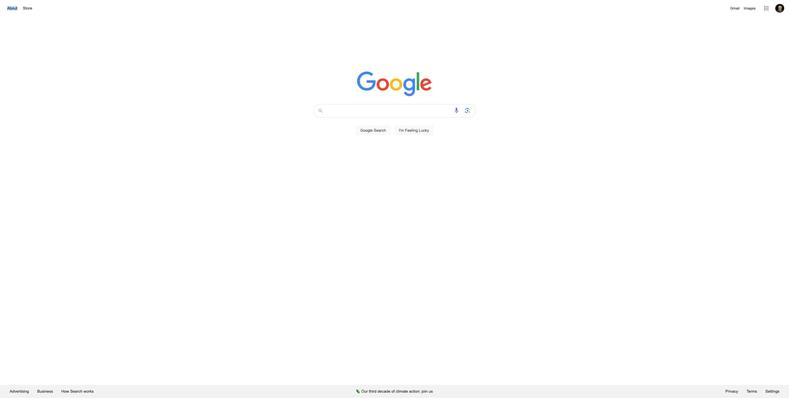 Task type: vqa. For each thing, say whether or not it's contained in the screenshot.
2 places element
no



Task type: describe. For each thing, give the bounding box(es) containing it.
search by voice image
[[453, 107, 460, 114]]



Task type: locate. For each thing, give the bounding box(es) containing it.
None search field
[[6, 103, 784, 142]]

google image
[[357, 72, 433, 97]]

search by image image
[[465, 107, 471, 114]]



